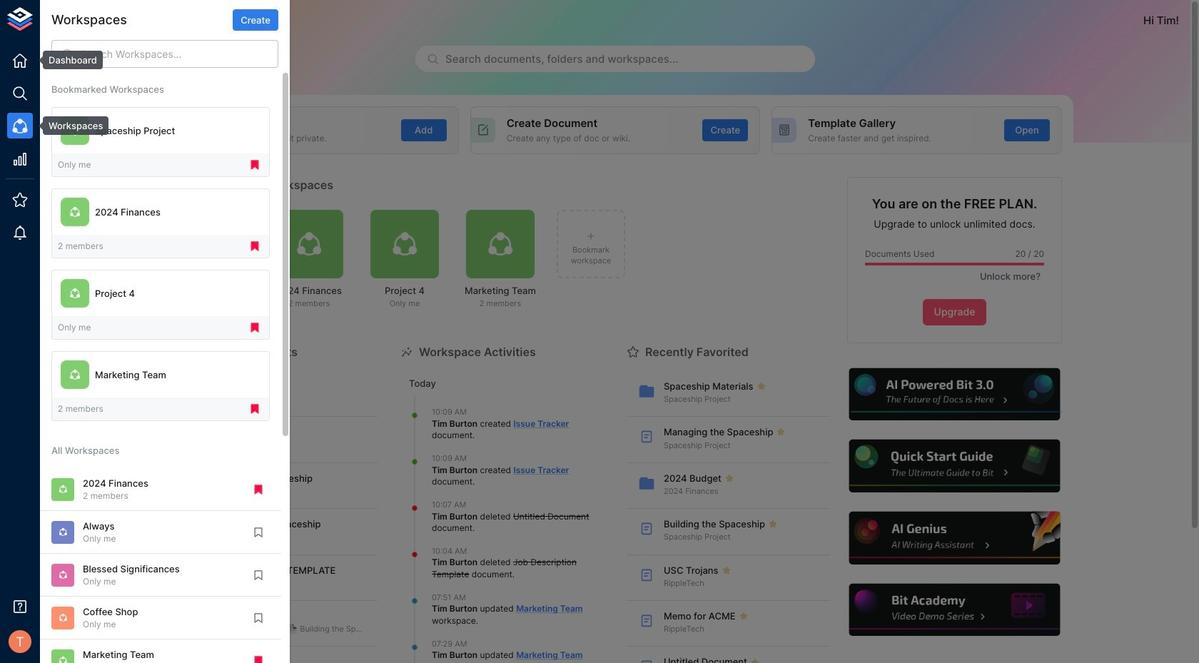 Task type: describe. For each thing, give the bounding box(es) containing it.
0 vertical spatial remove bookmark image
[[248, 159, 261, 172]]

2 vertical spatial remove bookmark image
[[252, 483, 265, 496]]

1 vertical spatial remove bookmark image
[[248, 321, 261, 334]]

4 help image from the top
[[848, 582, 1063, 639]]

2 help image from the top
[[848, 438, 1063, 495]]

1 help image from the top
[[848, 366, 1063, 423]]

1 bookmark image from the top
[[252, 526, 265, 539]]

bookmark image
[[252, 569, 265, 582]]

2 tooltip from the top
[[33, 116, 109, 135]]

2 bookmark image from the top
[[252, 612, 265, 625]]



Task type: locate. For each thing, give the bounding box(es) containing it.
remove bookmark image
[[248, 240, 261, 253], [248, 403, 261, 416], [252, 483, 265, 496]]

bookmark image
[[252, 526, 265, 539], [252, 612, 265, 625]]

2 vertical spatial remove bookmark image
[[252, 655, 265, 663]]

1 vertical spatial tooltip
[[33, 116, 109, 135]]

1 tooltip from the top
[[33, 51, 103, 69]]

bookmark image up bookmark icon
[[252, 526, 265, 539]]

Search Workspaces... text field
[[80, 40, 278, 68]]

1 vertical spatial remove bookmark image
[[248, 403, 261, 416]]

0 vertical spatial bookmark image
[[252, 526, 265, 539]]

3 help image from the top
[[848, 510, 1063, 567]]

0 vertical spatial remove bookmark image
[[248, 240, 261, 253]]

0 vertical spatial tooltip
[[33, 51, 103, 69]]

1 vertical spatial bookmark image
[[252, 612, 265, 625]]

tooltip
[[33, 51, 103, 69], [33, 116, 109, 135]]

bookmark image down bookmark icon
[[252, 612, 265, 625]]

help image
[[848, 366, 1063, 423], [848, 438, 1063, 495], [848, 510, 1063, 567], [848, 582, 1063, 639]]

remove bookmark image
[[248, 159, 261, 172], [248, 321, 261, 334], [252, 655, 265, 663]]



